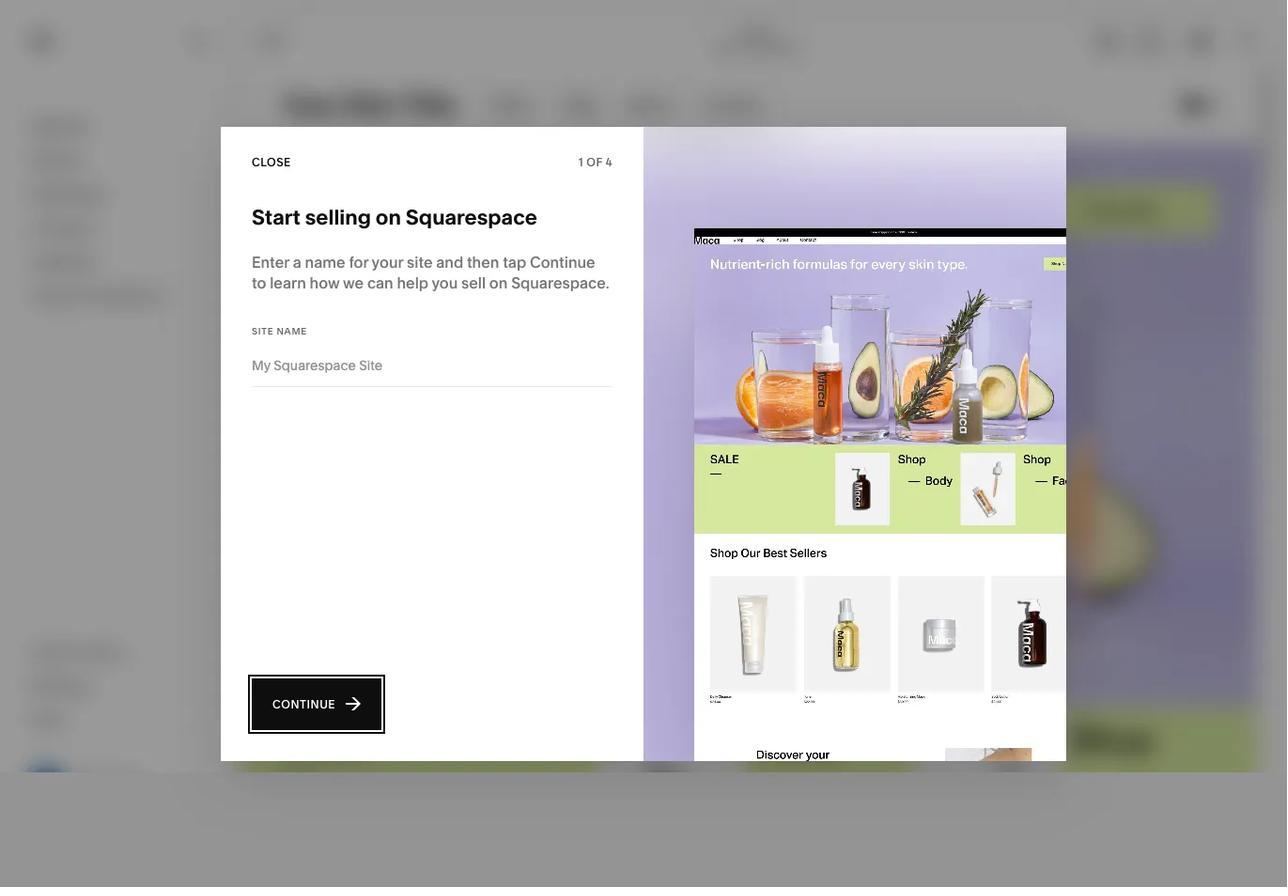 Task type: describe. For each thing, give the bounding box(es) containing it.
we
[[343, 273, 364, 292]]

Site name field
[[252, 355, 613, 376]]

sell
[[462, 273, 486, 292]]

squarespace
[[406, 204, 538, 230]]

home page · published
[[712, 26, 801, 55]]

close
[[252, 155, 291, 169]]

help link
[[31, 709, 65, 730]]

schultz
[[100, 771, 139, 786]]

website link
[[31, 116, 209, 138]]

settings
[[31, 676, 90, 695]]

4
[[606, 155, 613, 169]]

your
[[372, 252, 404, 271]]

·
[[742, 41, 745, 55]]

selling link
[[31, 149, 209, 172]]

help
[[31, 710, 65, 729]]

close button
[[252, 146, 291, 180]]

tara schultz button
[[28, 768, 209, 805]]

acuity scheduling link
[[31, 285, 209, 307]]

acuity
[[31, 286, 76, 305]]

selling
[[31, 150, 80, 169]]

continue inside button
[[273, 697, 336, 711]]

site
[[252, 326, 274, 336]]

settings link
[[31, 675, 209, 698]]

asset
[[31, 642, 72, 661]]

start
[[252, 204, 301, 230]]

on inside enter a name for your site and then tap continue to learn how we can help you sell on squarespace.
[[490, 273, 508, 292]]

website
[[31, 117, 90, 135]]

you
[[432, 273, 458, 292]]

tara schultz
[[75, 771, 139, 786]]

analytics link
[[31, 251, 209, 274]]

how
[[310, 273, 340, 292]]

then
[[467, 252, 500, 271]]

a
[[293, 252, 302, 271]]

enter a name for your site and then tap continue to learn how we can help you sell on squarespace.
[[252, 252, 610, 292]]

enter
[[252, 252, 289, 271]]

marketing
[[31, 184, 104, 203]]



Task type: locate. For each thing, give the bounding box(es) containing it.
published
[[748, 41, 801, 55]]

start selling on squarespace
[[252, 204, 538, 230]]

0 horizontal spatial on
[[376, 204, 401, 230]]

library
[[75, 642, 125, 661]]

scheduling
[[80, 286, 161, 305]]

edit button
[[249, 23, 300, 58]]

and
[[436, 252, 464, 271]]

on right 'sell'
[[490, 273, 508, 292]]

analytics
[[31, 252, 97, 271]]

home
[[740, 26, 773, 40]]

1 vertical spatial name
[[277, 326, 307, 336]]

1 horizontal spatial on
[[490, 273, 508, 292]]

asset library
[[31, 642, 125, 661]]

contacts
[[31, 218, 96, 237]]

tara
[[75, 771, 97, 786]]

continue button
[[252, 678, 382, 730]]

asset library link
[[31, 642, 209, 664]]

can
[[367, 273, 394, 292]]

learn
[[270, 273, 306, 292]]

of
[[587, 155, 603, 169]]

help
[[397, 273, 429, 292]]

name
[[305, 252, 346, 271], [277, 326, 307, 336]]

name up 'how'
[[305, 252, 346, 271]]

1 horizontal spatial continue
[[530, 252, 596, 271]]

0 vertical spatial continue
[[530, 252, 596, 271]]

for
[[349, 252, 369, 271]]

marketing link
[[31, 183, 209, 206]]

on
[[376, 204, 401, 230], [490, 273, 508, 292]]

tap
[[503, 252, 527, 271]]

name right site
[[277, 326, 307, 336]]

0 vertical spatial name
[[305, 252, 346, 271]]

continue inside enter a name for your site and then tap continue to learn how we can help you sell on squarespace.
[[530, 252, 596, 271]]

page
[[712, 41, 740, 55]]

edit
[[261, 33, 288, 47]]

site name
[[252, 326, 307, 336]]

1
[[579, 155, 584, 169]]

to
[[252, 273, 266, 292]]

tab list
[[1086, 26, 1172, 56]]

name inside enter a name for your site and then tap continue to learn how we can help you sell on squarespace.
[[305, 252, 346, 271]]

0 horizontal spatial continue
[[273, 697, 336, 711]]

1 of 4
[[579, 155, 613, 169]]

1 vertical spatial on
[[490, 273, 508, 292]]

0 vertical spatial on
[[376, 204, 401, 230]]

continue
[[530, 252, 596, 271], [273, 697, 336, 711]]

contacts link
[[31, 217, 209, 240]]

on up "your"
[[376, 204, 401, 230]]

selling
[[305, 204, 371, 230]]

acuity scheduling
[[31, 286, 161, 305]]

site
[[407, 252, 433, 271]]

1 vertical spatial continue
[[273, 697, 336, 711]]

squarespace.
[[511, 273, 610, 292]]



Task type: vqa. For each thing, say whether or not it's contained in the screenshot.
the top Name
yes



